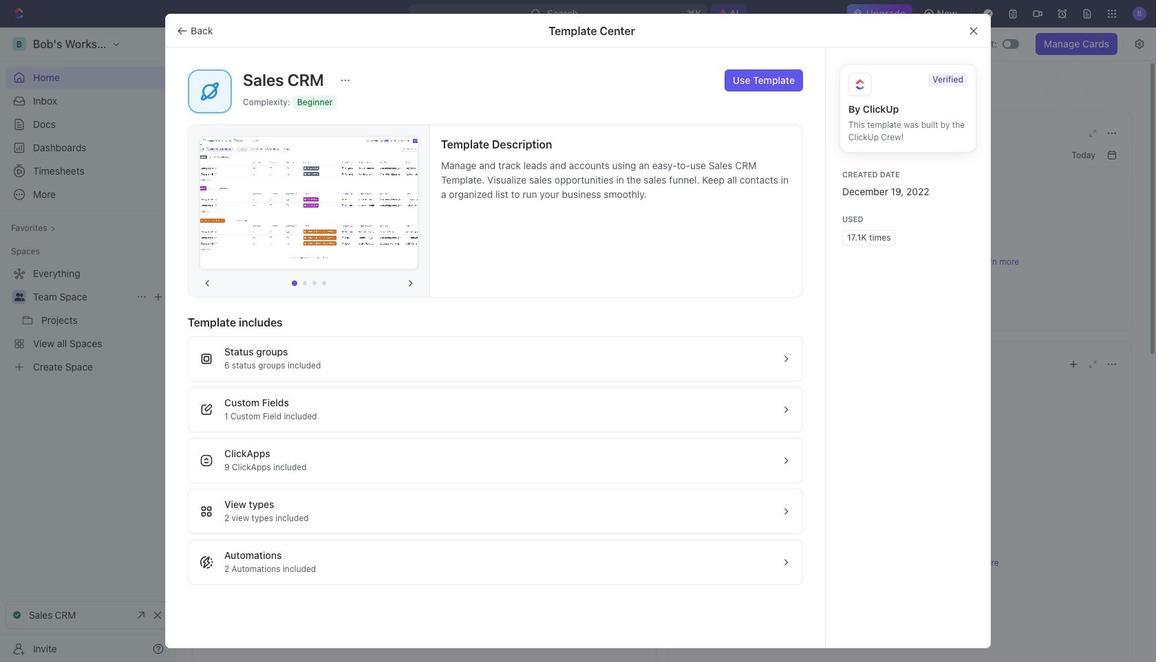 Task type: describe. For each thing, give the bounding box(es) containing it.
space template image
[[199, 81, 221, 103]]



Task type: vqa. For each thing, say whether or not it's contained in the screenshot.
Task sidebar content "section"
no



Task type: locate. For each thing, give the bounding box(es) containing it.
user group image inside sidebar navigation
[[14, 293, 24, 301]]

space template element
[[199, 81, 221, 103]]

1 vertical spatial user group image
[[14, 293, 24, 301]]

1 horizontal spatial user group image
[[209, 151, 220, 159]]

0 vertical spatial user group image
[[209, 151, 220, 159]]

0 horizontal spatial user group image
[[14, 293, 24, 301]]

sidebar navigation
[[0, 28, 176, 663]]

user group image
[[209, 151, 220, 159], [14, 293, 24, 301]]



